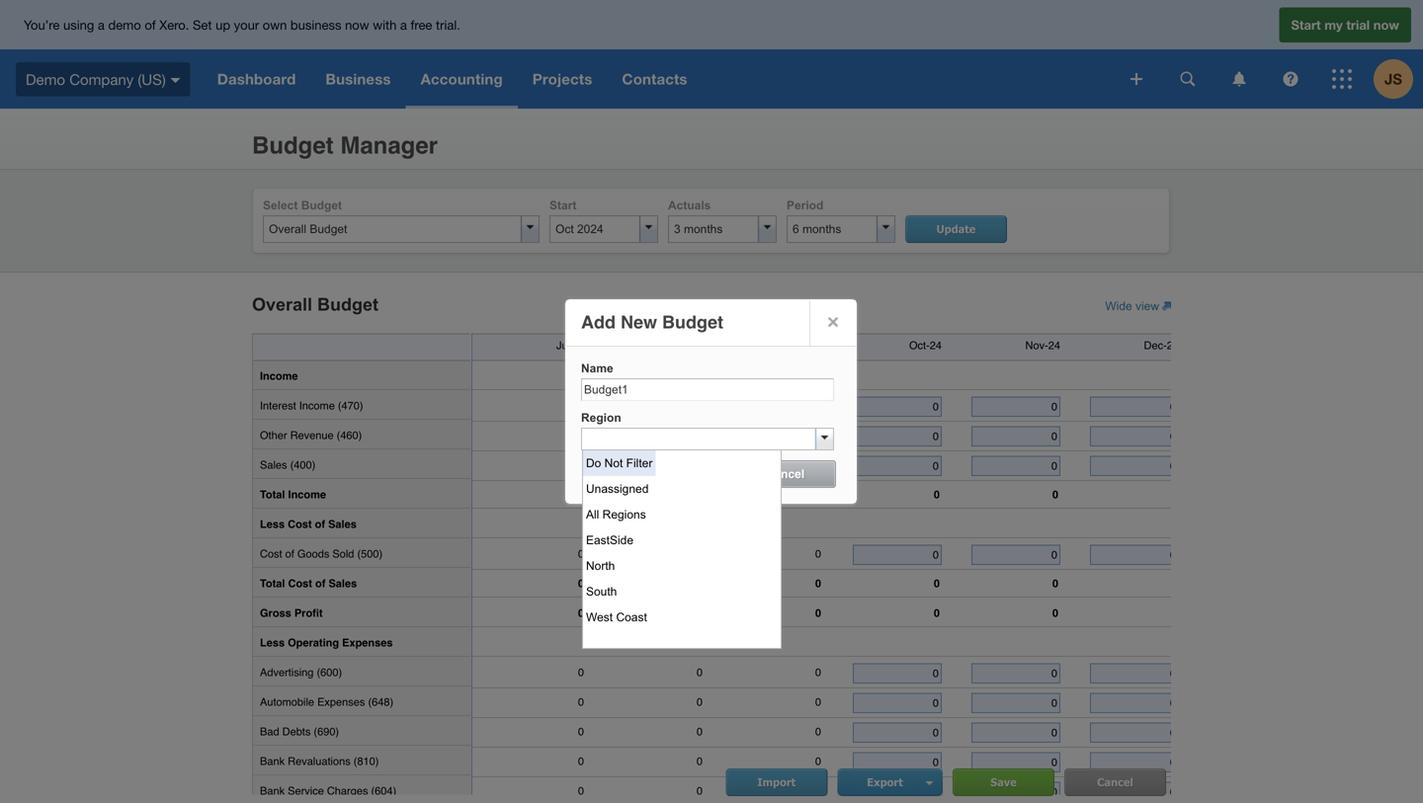 Task type: vqa. For each thing, say whether or not it's contained in the screenshot.
navigation in Banner
no



Task type: locate. For each thing, give the bounding box(es) containing it.
0 horizontal spatial start
[[550, 199, 577, 212]]

your
[[234, 17, 259, 32]]

bank for bank service charges (604)
[[260, 785, 285, 798]]

2 24 from the left
[[693, 339, 705, 352]]

now
[[345, 17, 369, 32], [1374, 17, 1400, 32]]

expenses up (600)
[[342, 637, 393, 649]]

cost up "profit"
[[288, 578, 312, 590]]

bank
[[260, 756, 285, 768], [260, 785, 285, 798]]

unassigned
[[586, 483, 649, 496]]

new
[[621, 312, 658, 333]]

2 vertical spatial cost
[[288, 578, 312, 590]]

2 vertical spatial income
[[288, 489, 326, 501]]

1 horizontal spatial cancel link
[[1065, 769, 1167, 797]]

overall
[[252, 295, 313, 315]]

2 less from the top
[[260, 637, 285, 649]]

total income
[[260, 489, 326, 501]]

bad
[[260, 726, 279, 738]]

budget up select budget
[[252, 132, 334, 159]]

aug-24
[[670, 339, 705, 352]]

0 vertical spatial bank
[[260, 756, 285, 768]]

bank down 'bad'
[[260, 756, 285, 768]]

js
[[1385, 70, 1403, 88]]

other
[[260, 429, 287, 442]]

3 24 from the left
[[812, 339, 824, 352]]

of left xero.
[[145, 17, 156, 32]]

of
[[145, 17, 156, 32], [315, 518, 325, 531], [285, 548, 295, 560], [315, 578, 326, 590]]

1 bank from the top
[[260, 756, 285, 768]]

automobile
[[260, 696, 314, 709]]

less down total income
[[260, 518, 285, 531]]

0 horizontal spatial cancel
[[766, 468, 805, 482]]

my
[[1325, 17, 1344, 32]]

now right trial
[[1374, 17, 1400, 32]]

cost
[[288, 518, 312, 531], [260, 548, 282, 560], [288, 578, 312, 590]]

bank left service
[[260, 785, 285, 798]]

aug-
[[670, 339, 693, 352]]

24 for aug-
[[693, 339, 705, 352]]

income up interest
[[260, 370, 298, 382]]

import link
[[726, 769, 828, 797]]

less
[[260, 518, 285, 531], [260, 637, 285, 649]]

start inside the js banner
[[1292, 17, 1322, 32]]

0 horizontal spatial cancel link
[[735, 461, 837, 488]]

total for total cost of sales
[[260, 578, 285, 590]]

sales up sold
[[328, 518, 357, 531]]

1 now from the left
[[345, 17, 369, 32]]

0 vertical spatial sales
[[260, 459, 287, 471]]

0 vertical spatial less
[[260, 518, 285, 531]]

region
[[581, 411, 622, 425]]

1 a from the left
[[98, 17, 105, 32]]

of left goods
[[285, 548, 295, 560]]

1 horizontal spatial start
[[1292, 17, 1322, 32]]

sales down sold
[[329, 578, 357, 590]]

sep-24
[[789, 339, 824, 352]]

0 vertical spatial cancel
[[766, 468, 805, 482]]

bank revaluations (810)
[[260, 756, 379, 768]]

1 less from the top
[[260, 518, 285, 531]]

1 vertical spatial cost
[[260, 548, 282, 560]]

dec-
[[1145, 339, 1168, 352]]

cost for less
[[288, 518, 312, 531]]

0 vertical spatial cancel link
[[735, 461, 837, 488]]

1 vertical spatial sales
[[328, 518, 357, 531]]

0 vertical spatial total
[[260, 489, 285, 501]]

4 24 from the left
[[930, 339, 942, 352]]

interest income (470)
[[260, 400, 363, 412]]

gross profit
[[260, 607, 323, 620]]

None text field
[[551, 217, 640, 242], [788, 217, 877, 242], [582, 429, 816, 450], [551, 217, 640, 242], [788, 217, 877, 242], [582, 429, 816, 450]]

1 horizontal spatial cancel
[[1098, 776, 1134, 790]]

(648)
[[368, 696, 394, 709]]

operating
[[288, 637, 339, 649]]

west
[[586, 611, 613, 624]]

update
[[937, 222, 976, 236]]

1 24 from the left
[[574, 339, 586, 352]]

1 horizontal spatial now
[[1374, 17, 1400, 32]]

0
[[578, 400, 584, 412], [697, 400, 703, 412], [816, 400, 822, 412], [578, 429, 584, 442], [697, 429, 703, 442], [816, 429, 822, 442], [578, 459, 584, 471], [816, 459, 822, 471], [578, 489, 584, 501], [816, 489, 822, 501], [934, 489, 940, 501], [1053, 489, 1059, 501], [578, 548, 584, 560], [816, 548, 822, 560], [578, 578, 584, 590], [816, 578, 822, 590], [934, 578, 940, 590], [1053, 578, 1059, 590], [578, 607, 584, 620], [816, 607, 822, 620], [934, 607, 940, 620], [1053, 607, 1059, 620], [578, 667, 584, 679], [697, 667, 703, 679], [816, 667, 822, 679], [578, 696, 584, 709], [697, 696, 703, 709], [816, 696, 822, 709], [578, 726, 584, 738], [697, 726, 703, 738], [816, 726, 822, 738], [578, 756, 584, 768], [697, 756, 703, 768], [816, 756, 822, 768], [578, 785, 584, 798], [697, 785, 703, 798], [816, 785, 822, 798]]

0 vertical spatial start
[[1292, 17, 1322, 32]]

sep-
[[789, 339, 812, 352]]

(500)
[[357, 548, 383, 560]]

sales for less cost of sales
[[328, 518, 357, 531]]

0 horizontal spatial a
[[98, 17, 105, 32]]

other revenue (460)
[[260, 429, 362, 442]]

None text field
[[264, 217, 521, 242], [669, 217, 758, 242], [264, 217, 521, 242], [669, 217, 758, 242]]

budget
[[252, 132, 334, 159], [301, 199, 342, 212], [317, 295, 379, 315], [663, 312, 724, 333]]

1 total from the top
[[260, 489, 285, 501]]

interest
[[260, 400, 296, 412]]

24
[[574, 339, 586, 352], [693, 339, 705, 352], [812, 339, 824, 352], [930, 339, 942, 352], [1049, 339, 1061, 352], [1168, 339, 1180, 352]]

expenses down (600)
[[317, 696, 365, 709]]

income for total income
[[288, 489, 326, 501]]

less down the gross
[[260, 637, 285, 649]]

0 vertical spatial income
[[260, 370, 298, 382]]

sales
[[260, 459, 287, 471], [328, 518, 357, 531], [329, 578, 357, 590]]

up
[[216, 17, 230, 32]]

south
[[586, 585, 617, 599]]

0 vertical spatial cost
[[288, 518, 312, 531]]

1 vertical spatial less
[[260, 637, 285, 649]]

2 now from the left
[[1374, 17, 1400, 32]]

a right using
[[98, 17, 105, 32]]

None field
[[856, 401, 939, 413], [975, 401, 1058, 413], [1094, 401, 1177, 413], [856, 430, 939, 443], [975, 430, 1058, 443], [1094, 430, 1177, 443], [856, 460, 939, 472], [975, 460, 1058, 472], [1094, 460, 1177, 472], [856, 549, 939, 561], [975, 549, 1058, 561], [1094, 549, 1177, 561], [856, 668, 939, 680], [975, 668, 1058, 680], [1094, 668, 1177, 680], [856, 697, 939, 710], [975, 697, 1058, 710], [1094, 697, 1177, 710], [856, 727, 939, 739], [975, 727, 1058, 739], [1094, 727, 1177, 739], [856, 757, 939, 769], [975, 757, 1058, 769], [1094, 757, 1177, 769], [856, 786, 939, 799], [975, 786, 1058, 799], [1094, 786, 1177, 799], [856, 401, 939, 413], [975, 401, 1058, 413], [1094, 401, 1177, 413], [856, 430, 939, 443], [975, 430, 1058, 443], [1094, 430, 1177, 443], [856, 460, 939, 472], [975, 460, 1058, 472], [1094, 460, 1177, 472], [856, 549, 939, 561], [975, 549, 1058, 561], [1094, 549, 1177, 561], [856, 668, 939, 680], [975, 668, 1058, 680], [1094, 668, 1177, 680], [856, 697, 939, 710], [975, 697, 1058, 710], [1094, 697, 1177, 710], [856, 727, 939, 739], [975, 727, 1058, 739], [1094, 727, 1177, 739], [856, 757, 939, 769], [975, 757, 1058, 769], [1094, 757, 1177, 769], [856, 786, 939, 799], [975, 786, 1058, 799], [1094, 786, 1177, 799]]

oct-
[[910, 339, 930, 352]]

sold
[[333, 548, 354, 560]]

2 total from the top
[[260, 578, 285, 590]]

total down "sales (400)" at bottom
[[260, 489, 285, 501]]

bank service charges (604)
[[260, 785, 397, 798]]

jul-24
[[557, 339, 586, 352]]

a left free
[[400, 17, 407, 32]]

5 24 from the left
[[1049, 339, 1061, 352]]

1 vertical spatial cancel
[[1098, 776, 1134, 790]]

1 horizontal spatial a
[[400, 17, 407, 32]]

income up revenue
[[299, 400, 335, 412]]

1 vertical spatial total
[[260, 578, 285, 590]]

demo
[[108, 17, 141, 32]]

0 horizontal spatial now
[[345, 17, 369, 32]]

start for start my trial now
[[1292, 17, 1322, 32]]

less for less cost of sales
[[260, 518, 285, 531]]

svg image
[[1333, 69, 1353, 89], [1181, 72, 1196, 87], [1234, 72, 1246, 87], [1284, 72, 1299, 87], [1131, 73, 1143, 85], [171, 78, 181, 83]]

budget right overall
[[317, 295, 379, 315]]

total
[[260, 489, 285, 501], [260, 578, 285, 590]]

24 for jul-
[[574, 339, 586, 352]]

demo company (us) button
[[0, 49, 202, 109]]

goods
[[298, 548, 330, 560]]

2 vertical spatial sales
[[329, 578, 357, 590]]

svg image inside demo company (us) popup button
[[171, 78, 181, 83]]

1 vertical spatial bank
[[260, 785, 285, 798]]

total up the gross
[[260, 578, 285, 590]]

now left the with
[[345, 17, 369, 32]]

1 vertical spatial start
[[550, 199, 577, 212]]

cost left goods
[[260, 548, 282, 560]]

(690)
[[314, 726, 339, 738]]

24 for oct-
[[930, 339, 942, 352]]

less operating expenses
[[260, 637, 393, 649]]

add
[[581, 312, 616, 333]]

filter
[[627, 457, 653, 470]]

jul-
[[557, 339, 574, 352]]

export
[[867, 776, 907, 790]]

income up less cost of sales
[[288, 489, 326, 501]]

1 vertical spatial income
[[299, 400, 335, 412]]

sales left (400)
[[260, 459, 287, 471]]

select budget
[[263, 199, 342, 212]]

6 24 from the left
[[1168, 339, 1180, 352]]

cost down total income
[[288, 518, 312, 531]]

2 bank from the top
[[260, 785, 285, 798]]



Task type: describe. For each thing, give the bounding box(es) containing it.
dec-24
[[1145, 339, 1180, 352]]

0 vertical spatial expenses
[[342, 637, 393, 649]]

overall budget
[[252, 295, 379, 315]]

do
[[586, 457, 602, 470]]

of down cost of goods sold (500)
[[315, 578, 326, 590]]

trial
[[1347, 17, 1371, 32]]

using
[[63, 17, 94, 32]]

of inside the js banner
[[145, 17, 156, 32]]

24 for sep-
[[812, 339, 824, 352]]

demo
[[26, 70, 65, 88]]

income for interest income (470)
[[299, 400, 335, 412]]

not
[[605, 457, 623, 470]]

automobile expenses (648)
[[260, 696, 394, 709]]

eastside
[[586, 534, 634, 547]]

less cost of sales
[[260, 518, 357, 531]]

import
[[758, 776, 796, 790]]

start for start
[[550, 199, 577, 212]]

save
[[991, 776, 1017, 790]]

(604)
[[371, 785, 397, 798]]

manager
[[340, 132, 438, 159]]

of up cost of goods sold (500)
[[315, 518, 325, 531]]

actuals
[[668, 199, 711, 212]]

do not filter
[[586, 457, 653, 470]]

oct-24
[[910, 339, 942, 352]]

1 vertical spatial expenses
[[317, 696, 365, 709]]

sales for total cost of sales
[[329, 578, 357, 590]]

2 a from the left
[[400, 17, 407, 32]]

free
[[411, 17, 433, 32]]

profit
[[295, 607, 323, 620]]

xero.
[[159, 17, 189, 32]]

(400)
[[290, 459, 316, 471]]

cost of goods sold (500)
[[260, 548, 383, 560]]

bad debts (690)
[[260, 726, 339, 738]]

company
[[69, 70, 134, 88]]

total for total income
[[260, 489, 285, 501]]

set
[[193, 17, 212, 32]]

js banner
[[0, 0, 1424, 109]]

revenue
[[290, 429, 334, 442]]

nov-24
[[1026, 339, 1061, 352]]

less for less operating expenses
[[260, 637, 285, 649]]

own
[[263, 17, 287, 32]]

total cost of sales
[[260, 578, 357, 590]]

with
[[373, 17, 397, 32]]

(600)
[[317, 667, 342, 679]]

(460)
[[337, 429, 362, 442]]

start my trial now
[[1292, 17, 1400, 32]]

debts
[[282, 726, 311, 738]]

service
[[288, 785, 324, 798]]

24 for dec-
[[1168, 339, 1180, 352]]

coast
[[616, 611, 647, 624]]

(470)
[[338, 400, 363, 412]]

all regions
[[586, 508, 646, 522]]

advertising
[[260, 667, 314, 679]]

business
[[291, 17, 342, 32]]

budget manager
[[252, 132, 438, 159]]

24 for nov-
[[1049, 339, 1061, 352]]

you're
[[24, 17, 60, 32]]

revaluations
[[288, 756, 351, 768]]

budget up aug-24
[[663, 312, 724, 333]]

cost for total
[[288, 578, 312, 590]]

regions
[[603, 508, 646, 522]]

name
[[581, 362, 614, 375]]

west coast
[[586, 611, 647, 624]]

budget right select
[[301, 199, 342, 212]]

demo company (us)
[[26, 70, 166, 88]]

sales (400)
[[260, 459, 316, 471]]

all
[[586, 508, 600, 522]]

update link
[[906, 216, 1008, 243]]

nov-
[[1026, 339, 1049, 352]]

gross
[[260, 607, 291, 620]]

north
[[586, 560, 615, 573]]

select
[[263, 199, 298, 212]]

charges
[[327, 785, 368, 798]]

(us)
[[138, 70, 166, 88]]

you're using a demo of xero. set up your own business now with a free trial.
[[24, 17, 461, 32]]

1 vertical spatial cancel link
[[1065, 769, 1167, 797]]

js button
[[1374, 49, 1424, 109]]

bank for bank revaluations (810)
[[260, 756, 285, 768]]

(810)
[[354, 756, 379, 768]]

period
[[787, 199, 824, 212]]

advertising (600)
[[260, 667, 342, 679]]

Name text field
[[581, 379, 835, 401]]

add new budget
[[581, 312, 724, 333]]

save link
[[953, 769, 1055, 797]]



